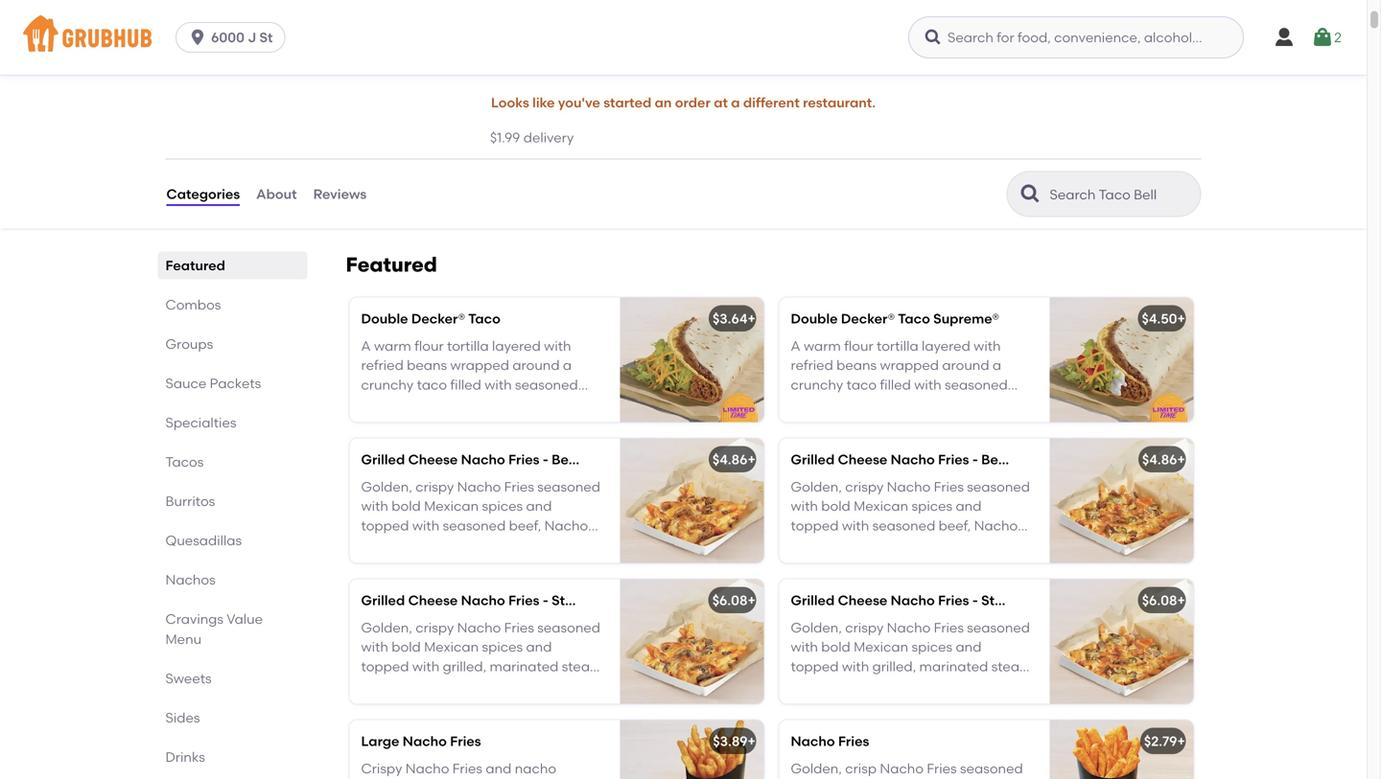 Task type: describe. For each thing, give the bounding box(es) containing it.
- for steak,
[[973, 593, 978, 609]]

an
[[655, 95, 672, 111]]

double decker® taco image
[[620, 298, 764, 423]]

double decker® taco
[[361, 311, 501, 327]]

about
[[256, 186, 297, 202]]

cheddar
[[361, 416, 417, 432]]

fries left beef,
[[938, 452, 969, 468]]

large nacho fries image
[[620, 721, 764, 780]]

j
[[248, 29, 256, 46]]

warm
[[374, 338, 411, 354]]

0 horizontal spatial with
[[485, 377, 512, 393]]

$3.89
[[713, 734, 748, 750]]

large nacho fries
[[361, 734, 481, 750]]

a
[[361, 338, 371, 354]]

golden, crisp nacho fries seasoned
[[791, 761, 1027, 780]]

supreme®
[[934, 311, 1000, 327]]

$3.64
[[713, 311, 748, 327]]

a inside button
[[731, 95, 740, 111]]

fries inside the golden, crisp nacho fries seasoned
[[927, 761, 957, 777]]

Search Taco Bell search field
[[1048, 186, 1195, 204]]

svg image
[[1312, 26, 1335, 49]]

at
[[714, 95, 728, 111]]

30 ratings
[[265, 27, 330, 44]]

main navigation navigation
[[0, 0, 1367, 75]]

categories button
[[165, 160, 241, 229]]

seasoned inside the golden, crisp nacho fries seasoned
[[960, 761, 1023, 777]]

fries up crispy nacho fries and nacho
[[450, 734, 481, 750]]

cheese for grilled cheese nacho fries - beef, spicy
[[838, 452, 888, 468]]

$4.50 +
[[1142, 311, 1186, 327]]

lettuce
[[438, 396, 484, 413]]

sauce packets
[[165, 376, 261, 392]]

golden,
[[791, 761, 842, 777]]

groups
[[165, 336, 213, 353]]

cravings value menu
[[165, 612, 263, 648]]

grilled for grilled cheese nacho fries - beef
[[361, 452, 405, 468]]

nachos
[[165, 572, 216, 589]]

filled
[[450, 377, 481, 393]]

reviews button
[[312, 160, 368, 229]]

spicy for grilled cheese nacho fries - beef, spicy
[[1017, 452, 1053, 468]]

fries left steak
[[509, 593, 540, 609]]

nacho left steak,
[[891, 593, 935, 609]]

$4.86 for grilled cheese nacho fries - beef
[[713, 452, 748, 468]]

1 horizontal spatial svg image
[[924, 28, 943, 47]]

$6.08 + for grilled cheese nacho fries - steak, spicy
[[1142, 593, 1186, 609]]

sauce
[[165, 376, 207, 392]]

$6.08 for grilled cheese nacho fries - steak, spicy
[[1142, 593, 1178, 609]]

- for beef
[[543, 452, 549, 468]]

around
[[513, 358, 560, 374]]

combos
[[165, 297, 221, 313]]

taco
[[417, 377, 447, 393]]

looks
[[491, 95, 529, 111]]

grilled cheese nacho fries - steak
[[361, 593, 590, 609]]

grilled cheese nacho fries - beef, spicy image
[[1050, 439, 1194, 564]]

+ for grilled cheese nacho fries - beef, spicy
[[1178, 452, 1186, 468]]

$4.86 for grilled cheese nacho fries - beef, spicy
[[1142, 452, 1178, 468]]

tacos
[[165, 454, 204, 471]]

grilled cheese nacho fries - steak, spicy image
[[1050, 580, 1194, 705]]

started
[[604, 95, 652, 111]]

beans
[[407, 358, 447, 374]]

$6.08 for grilled cheese nacho fries - steak
[[713, 593, 748, 609]]

$1.99
[[490, 129, 520, 146]]

cravings
[[165, 612, 224, 628]]

layered
[[492, 338, 541, 354]]

large
[[361, 734, 399, 750]]

- for steak
[[543, 593, 549, 609]]

fries left steak,
[[938, 593, 969, 609]]

taco for double decker® taco
[[468, 311, 501, 327]]

nacho inside crispy nacho fries and nacho
[[406, 761, 449, 777]]

looks like you've started an order at a different restaurant. button
[[490, 82, 877, 124]]

search icon image
[[1019, 183, 1042, 206]]

2
[[1335, 29, 1342, 45]]

quesadillas
[[165, 533, 242, 549]]

refried
[[361, 358, 404, 374]]

+ for grilled cheese nacho fries - steak, spicy
[[1178, 593, 1186, 609]]

$6.08 + for grilled cheese nacho fries - steak
[[713, 593, 756, 609]]

st
[[259, 29, 273, 46]]

$2.79
[[1144, 734, 1178, 750]]

decker® for double decker® taco
[[411, 311, 465, 327]]

looks like you've started an order at a different restaurant.
[[491, 95, 876, 111]]

crisp
[[845, 761, 877, 777]]

cheese.
[[420, 416, 470, 432]]

cheese for grilled cheese nacho fries - beef
[[408, 452, 458, 468]]

grilled for grilled cheese nacho fries - beef, spicy
[[791, 452, 835, 468]]

you've
[[558, 95, 600, 111]]

menu
[[165, 632, 202, 648]]

grilled cheese nacho fries - beef, spicy
[[791, 452, 1053, 468]]

packets
[[210, 376, 261, 392]]

fries up crisp
[[838, 734, 869, 750]]

crispy
[[361, 761, 402, 777]]

+ for grilled cheese nacho fries - beef
[[748, 452, 756, 468]]

decker® for double decker® taco supreme®
[[841, 311, 895, 327]]

crunchy
[[361, 377, 414, 393]]

fries left beef
[[509, 452, 540, 468]]

grilled cheese nacho fries - steak image
[[620, 580, 764, 705]]

steak
[[552, 593, 590, 609]]

6000 j st button
[[176, 22, 293, 53]]

$1.99 delivery
[[490, 129, 574, 146]]



Task type: locate. For each thing, give the bounding box(es) containing it.
grilled cheese nacho fries - beef image
[[620, 439, 764, 564]]

1 horizontal spatial seasoned
[[960, 761, 1023, 777]]

0 vertical spatial a
[[731, 95, 740, 111]]

1 vertical spatial spicy
[[1026, 593, 1062, 609]]

nacho inside the golden, crisp nacho fries seasoned
[[880, 761, 924, 777]]

2 button
[[1312, 20, 1342, 55]]

0 horizontal spatial a
[[563, 358, 572, 374]]

featured
[[346, 253, 437, 277], [165, 258, 225, 274]]

-
[[543, 452, 549, 468], [973, 452, 978, 468], [543, 593, 549, 609], [973, 593, 978, 609]]

+
[[748, 311, 756, 327], [1178, 311, 1186, 327], [748, 452, 756, 468], [1178, 452, 1186, 468], [748, 593, 756, 609], [1178, 593, 1186, 609], [748, 734, 756, 750], [1178, 734, 1186, 750]]

like
[[533, 95, 555, 111]]

a warm flour tortilla layered with refried beans wrapped around a crunchy taco filled with seasoned beef, crispy lettuce and shredded cheddar cheese.
[[361, 338, 578, 432]]

order
[[675, 95, 711, 111]]

0 horizontal spatial $6.08
[[713, 593, 748, 609]]

seasoned inside a warm flour tortilla layered with refried beans wrapped around a crunchy taco filled with seasoned beef, crispy lettuce and shredded cheddar cheese.
[[515, 377, 578, 393]]

nacho right crisp
[[880, 761, 924, 777]]

a
[[731, 95, 740, 111], [563, 358, 572, 374]]

2 decker® from the left
[[841, 311, 895, 327]]

grilled cheese nacho fries - steak, spicy
[[791, 593, 1062, 609]]

spicy for grilled cheese nacho fries - steak, spicy
[[1026, 593, 1062, 609]]

1 horizontal spatial $6.08 +
[[1142, 593, 1186, 609]]

1 horizontal spatial double
[[791, 311, 838, 327]]

2 $6.08 + from the left
[[1142, 593, 1186, 609]]

1 horizontal spatial $4.86
[[1142, 452, 1178, 468]]

1 horizontal spatial $4.86 +
[[1142, 452, 1186, 468]]

2 $6.08 from the left
[[1142, 593, 1178, 609]]

2 horizontal spatial svg image
[[1273, 26, 1296, 49]]

1 decker® from the left
[[411, 311, 465, 327]]

and right lettuce
[[487, 396, 513, 413]]

delivery
[[524, 129, 574, 146]]

burritos
[[165, 494, 215, 510]]

+ for nacho fries
[[1178, 734, 1186, 750]]

1 $6.08 + from the left
[[713, 593, 756, 609]]

$4.86 +
[[713, 452, 756, 468], [1142, 452, 1186, 468]]

- left steak
[[543, 593, 549, 609]]

2 $4.86 + from the left
[[1142, 452, 1186, 468]]

0 horizontal spatial $6.08 +
[[713, 593, 756, 609]]

1 vertical spatial a
[[563, 358, 572, 374]]

and inside crispy nacho fries and nacho
[[486, 761, 512, 777]]

svg image inside 6000 j st button
[[188, 28, 207, 47]]

$3.89 +
[[713, 734, 756, 750]]

nacho fries
[[791, 734, 869, 750]]

categories
[[166, 186, 240, 202]]

$6.08
[[713, 593, 748, 609], [1142, 593, 1178, 609]]

+ for grilled cheese nacho fries - steak
[[748, 593, 756, 609]]

double decker® taco supreme® image
[[1050, 298, 1194, 423]]

ratings
[[285, 27, 330, 44]]

fries down large nacho fries on the bottom left of the page
[[453, 761, 483, 777]]

fries right crisp
[[927, 761, 957, 777]]

restaurant.
[[803, 95, 876, 111]]

beef
[[552, 452, 582, 468]]

0 horizontal spatial taco
[[468, 311, 501, 327]]

shredded
[[516, 396, 578, 413]]

1 horizontal spatial with
[[544, 338, 571, 354]]

0 vertical spatial seasoned
[[515, 377, 578, 393]]

$3.64 +
[[713, 311, 756, 327]]

1 horizontal spatial a
[[731, 95, 740, 111]]

beef,
[[982, 452, 1014, 468]]

a inside a warm flour tortilla layered with refried beans wrapped around a crunchy taco filled with seasoned beef, crispy lettuce and shredded cheddar cheese.
[[563, 358, 572, 374]]

specialties
[[165, 415, 236, 431]]

+ for double decker® taco
[[748, 311, 756, 327]]

1 vertical spatial seasoned
[[960, 761, 1023, 777]]

with
[[544, 338, 571, 354], [485, 377, 512, 393]]

double decker® taco supreme®
[[791, 311, 1000, 327]]

nacho left beef,
[[891, 452, 935, 468]]

- for beef,
[[973, 452, 978, 468]]

nacho
[[461, 452, 505, 468], [891, 452, 935, 468], [461, 593, 505, 609], [891, 593, 935, 609], [403, 734, 447, 750], [791, 734, 835, 750], [406, 761, 449, 777], [880, 761, 924, 777]]

double
[[361, 311, 408, 327], [791, 311, 838, 327]]

reviews
[[313, 186, 367, 202]]

a right around
[[563, 358, 572, 374]]

1 horizontal spatial decker®
[[841, 311, 895, 327]]

crispy nacho fries and nacho
[[361, 761, 556, 780]]

1 horizontal spatial featured
[[346, 253, 437, 277]]

taco left supreme®
[[898, 311, 930, 327]]

double up "warm"
[[361, 311, 408, 327]]

with down wrapped
[[485, 377, 512, 393]]

double right $3.64 +
[[791, 311, 838, 327]]

svg image
[[1273, 26, 1296, 49], [188, 28, 207, 47], [924, 28, 943, 47]]

0 vertical spatial with
[[544, 338, 571, 354]]

grilled
[[361, 452, 405, 468], [791, 452, 835, 468], [361, 593, 405, 609], [791, 593, 835, 609]]

sides
[[165, 710, 200, 727]]

$4.86 + for grilled cheese nacho fries - beef
[[713, 452, 756, 468]]

fries inside crispy nacho fries and nacho
[[453, 761, 483, 777]]

nacho fries image
[[1050, 721, 1194, 780]]

0 horizontal spatial $4.86 +
[[713, 452, 756, 468]]

6000
[[211, 29, 245, 46]]

1 taco from the left
[[468, 311, 501, 327]]

crispy
[[397, 396, 435, 413]]

0 horizontal spatial $4.86
[[713, 452, 748, 468]]

0 horizontal spatial seasoned
[[515, 377, 578, 393]]

+ for large nacho fries
[[748, 734, 756, 750]]

decker®
[[411, 311, 465, 327], [841, 311, 895, 327]]

tortilla
[[447, 338, 489, 354]]

$2.79 +
[[1144, 734, 1186, 750]]

0 vertical spatial spicy
[[1017, 452, 1053, 468]]

- left beef,
[[973, 452, 978, 468]]

$4.86
[[713, 452, 748, 468], [1142, 452, 1178, 468]]

2 double from the left
[[791, 311, 838, 327]]

Search for food, convenience, alcohol... search field
[[908, 16, 1244, 59]]

1 horizontal spatial taco
[[898, 311, 930, 327]]

sweets
[[165, 671, 212, 687]]

1 double from the left
[[361, 311, 408, 327]]

nacho left steak
[[461, 593, 505, 609]]

- left beef
[[543, 452, 549, 468]]

+ for double decker® taco supreme®
[[1178, 311, 1186, 327]]

- left steak,
[[973, 593, 978, 609]]

double for double decker® taco
[[361, 311, 408, 327]]

$4.50
[[1142, 311, 1178, 327]]

grilled for grilled cheese nacho fries - steak
[[361, 593, 405, 609]]

star icon image
[[165, 26, 185, 45], [185, 26, 204, 45], [204, 26, 223, 45], [223, 26, 242, 45], [223, 26, 242, 45], [242, 26, 261, 45]]

taco up tortilla in the top left of the page
[[468, 311, 501, 327]]

double for double decker® taco supreme®
[[791, 311, 838, 327]]

flour
[[415, 338, 444, 354]]

grilled cheese nacho fries - beef
[[361, 452, 582, 468]]

taco for double decker® taco supreme®
[[898, 311, 930, 327]]

0 horizontal spatial svg image
[[188, 28, 207, 47]]

cheese
[[408, 452, 458, 468], [838, 452, 888, 468], [408, 593, 458, 609], [838, 593, 888, 609]]

2 taco from the left
[[898, 311, 930, 327]]

featured up double decker® taco
[[346, 253, 437, 277]]

1 $4.86 from the left
[[713, 452, 748, 468]]

value
[[227, 612, 263, 628]]

seasoned
[[515, 377, 578, 393], [960, 761, 1023, 777]]

1 $6.08 from the left
[[713, 593, 748, 609]]

1 horizontal spatial $6.08
[[1142, 593, 1178, 609]]

nacho
[[515, 761, 556, 777]]

spicy right beef,
[[1017, 452, 1053, 468]]

0 horizontal spatial featured
[[165, 258, 225, 274]]

6000 j st
[[211, 29, 273, 46]]

0 horizontal spatial double
[[361, 311, 408, 327]]

cheese for grilled cheese nacho fries - steak, spicy
[[838, 593, 888, 609]]

taco
[[468, 311, 501, 327], [898, 311, 930, 327]]

1 vertical spatial and
[[486, 761, 512, 777]]

different
[[743, 95, 800, 111]]

grilled for grilled cheese nacho fries - steak, spicy
[[791, 593, 835, 609]]

1 vertical spatial with
[[485, 377, 512, 393]]

drinks
[[165, 750, 205, 766]]

nacho down cheese.
[[461, 452, 505, 468]]

0 vertical spatial and
[[487, 396, 513, 413]]

$4.86 + for grilled cheese nacho fries - beef, spicy
[[1142, 452, 1186, 468]]

beef,
[[361, 396, 393, 413]]

about button
[[255, 160, 298, 229]]

nacho down large nacho fries on the bottom left of the page
[[406, 761, 449, 777]]

spicy right steak,
[[1026, 593, 1062, 609]]

0 horizontal spatial decker®
[[411, 311, 465, 327]]

2 $4.86 from the left
[[1142, 452, 1178, 468]]

featured up combos
[[165, 258, 225, 274]]

wrapped
[[450, 358, 509, 374]]

and left nacho
[[486, 761, 512, 777]]

with up around
[[544, 338, 571, 354]]

spicy
[[1017, 452, 1053, 468], [1026, 593, 1062, 609]]

and
[[487, 396, 513, 413], [486, 761, 512, 777]]

cheese for grilled cheese nacho fries - steak
[[408, 593, 458, 609]]

$6.08 +
[[713, 593, 756, 609], [1142, 593, 1186, 609]]

a right the "at"
[[731, 95, 740, 111]]

steak,
[[982, 593, 1023, 609]]

30
[[265, 27, 281, 44]]

nacho up crispy nacho fries and nacho
[[403, 734, 447, 750]]

nacho up "golden,"
[[791, 734, 835, 750]]

1 $4.86 + from the left
[[713, 452, 756, 468]]

and inside a warm flour tortilla layered with refried beans wrapped around a crunchy taco filled with seasoned beef, crispy lettuce and shredded cheddar cheese.
[[487, 396, 513, 413]]



Task type: vqa. For each thing, say whether or not it's contained in the screenshot.
RESTAURANT.
yes



